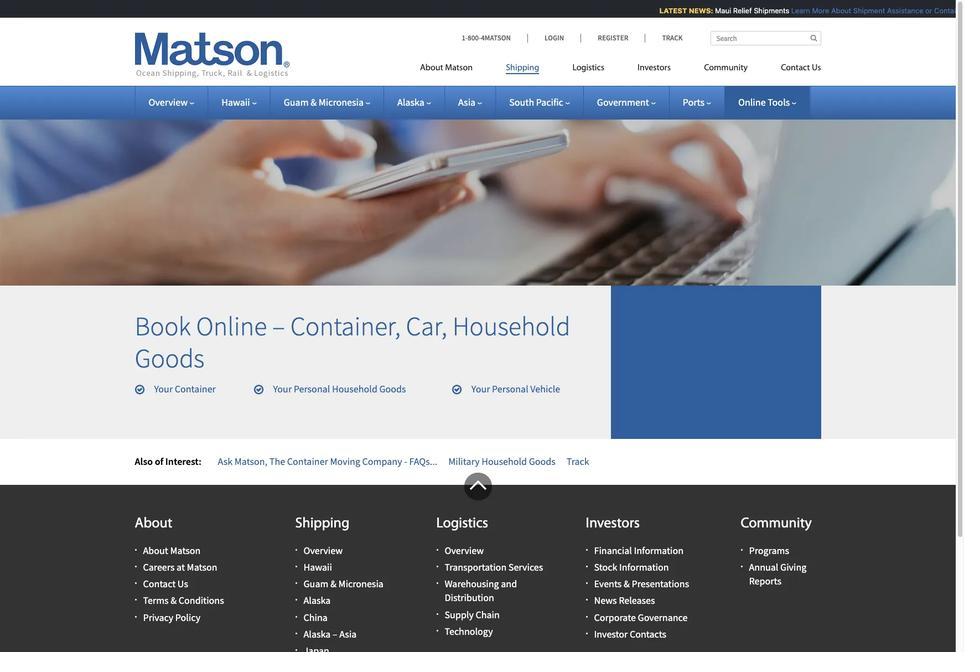 Task type: locate. For each thing, give the bounding box(es) containing it.
0 vertical spatial goods
[[135, 341, 205, 375]]

contact us link down the careers
[[143, 578, 188, 591]]

1 horizontal spatial container
[[287, 455, 328, 468]]

presentations
[[632, 578, 690, 591]]

1 your from the left
[[154, 383, 173, 396]]

0 horizontal spatial asia
[[340, 628, 357, 641]]

2 vertical spatial household
[[482, 455, 527, 468]]

0 horizontal spatial hawaii
[[222, 96, 250, 109]]

1 vertical spatial guam
[[304, 578, 329, 591]]

hawaii up china
[[304, 561, 332, 574]]

contact us
[[782, 64, 822, 73]]

customer inputing information via laptop to matson's online tools. image
[[0, 102, 957, 286]]

1-800-4matson link
[[462, 33, 528, 43]]

financial information link
[[595, 544, 684, 557]]

1 vertical spatial alaska link
[[304, 595, 331, 607]]

learn
[[787, 6, 805, 15]]

community up ports link
[[705, 64, 748, 73]]

3 your from the left
[[472, 383, 490, 396]]

footer containing about
[[0, 473, 957, 652]]

0 horizontal spatial logistics
[[437, 517, 489, 532]]

news releases link
[[595, 595, 656, 607]]

0 horizontal spatial hawaii link
[[222, 96, 257, 109]]

1-800-4matson
[[462, 33, 511, 43]]

your personal vehicle link
[[472, 383, 561, 396]]

contact
[[782, 64, 811, 73], [143, 578, 176, 591]]

alaska
[[398, 96, 425, 109], [304, 595, 331, 607], [304, 628, 331, 641]]

book
[[135, 310, 191, 343]]

of
[[155, 455, 164, 468]]

guam & micronesia
[[284, 96, 364, 109]]

ask
[[218, 455, 233, 468]]

investors up the financial
[[586, 517, 640, 532]]

about matson link up careers at matson link
[[143, 544, 201, 557]]

1 vertical spatial about matson link
[[143, 544, 201, 557]]

0 vertical spatial container
[[930, 6, 962, 15]]

2 vertical spatial goods
[[529, 455, 556, 468]]

alaska link inside footer
[[304, 595, 331, 607]]

shipping inside footer
[[296, 517, 350, 532]]

0 vertical spatial alaska link
[[398, 96, 431, 109]]

0 vertical spatial about matson link
[[420, 58, 490, 81]]

us up the terms & conditions link
[[178, 578, 188, 591]]

chain
[[476, 609, 500, 621]]

1 horizontal spatial about matson link
[[420, 58, 490, 81]]

about
[[827, 6, 847, 15], [420, 64, 444, 73], [135, 517, 172, 532], [143, 544, 168, 557]]

personal
[[294, 383, 330, 396], [492, 383, 529, 396]]

community link
[[688, 58, 765, 81]]

1 vertical spatial track link
[[567, 455, 590, 468]]

pacific
[[537, 96, 564, 109]]

1 horizontal spatial logistics
[[573, 64, 605, 73]]

0 horizontal spatial online
[[196, 310, 267, 343]]

0 vertical spatial –
[[273, 310, 285, 343]]

1 horizontal spatial contact us link
[[765, 58, 822, 81]]

government link
[[598, 96, 656, 109]]

military household goods link
[[449, 455, 556, 468]]

logistics down backtop image
[[437, 517, 489, 532]]

1 horizontal spatial hawaii link
[[304, 561, 332, 574]]

the
[[270, 455, 285, 468]]

0 vertical spatial household
[[453, 310, 571, 343]]

-
[[404, 455, 408, 468]]

0 horizontal spatial your
[[154, 383, 173, 396]]

0 vertical spatial community
[[705, 64, 748, 73]]

0 horizontal spatial shipping
[[296, 517, 350, 532]]

0 horizontal spatial goods
[[135, 341, 205, 375]]

0 horizontal spatial track link
[[567, 455, 590, 468]]

micronesia
[[319, 96, 364, 109], [339, 578, 384, 591]]

overview link for shipping
[[304, 544, 343, 557]]

800-
[[468, 33, 481, 43]]

hawaii down 'blue matson logo with ocean, shipping, truck, rail and logistics written beneath it.' at the top
[[222, 96, 250, 109]]

careers
[[143, 561, 175, 574]]

about matson link for careers at matson link
[[143, 544, 201, 557]]

0 horizontal spatial overview
[[149, 96, 188, 109]]

1 vertical spatial contact
[[143, 578, 176, 591]]

hawaii link
[[222, 96, 257, 109], [304, 561, 332, 574]]

vehicle
[[531, 383, 561, 396]]

0 vertical spatial track
[[663, 33, 683, 43]]

contact down the careers
[[143, 578, 176, 591]]

online tools
[[739, 96, 791, 109]]

moving
[[330, 455, 361, 468]]

1 horizontal spatial goods
[[380, 383, 406, 396]]

alaska down china "link"
[[304, 628, 331, 641]]

1 vertical spatial asia
[[340, 628, 357, 641]]

0 horizontal spatial about matson link
[[143, 544, 201, 557]]

hawaii link inside footer
[[304, 561, 332, 574]]

1 horizontal spatial alaska link
[[398, 96, 431, 109]]

overview
[[149, 96, 188, 109], [304, 544, 343, 557], [445, 544, 484, 557]]

matson inside top menu navigation
[[445, 64, 473, 73]]

1 vertical spatial shipping
[[296, 517, 350, 532]]

0 vertical spatial hawaii
[[222, 96, 250, 109]]

0 horizontal spatial track
[[567, 455, 590, 468]]

investors inside top menu navigation
[[638, 64, 671, 73]]

relief
[[728, 6, 747, 15]]

hawaii link up china
[[304, 561, 332, 574]]

and
[[501, 578, 517, 591]]

about inside top menu navigation
[[420, 64, 444, 73]]

1 horizontal spatial us
[[812, 64, 822, 73]]

overview for overview
[[149, 96, 188, 109]]

alaska link down about matson
[[398, 96, 431, 109]]

alaska up china
[[304, 595, 331, 607]]

overview link for logistics
[[445, 544, 484, 557]]

1 horizontal spatial personal
[[492, 383, 529, 396]]

1 horizontal spatial your
[[273, 383, 292, 396]]

transportation services link
[[445, 561, 543, 574]]

programs
[[750, 544, 790, 557]]

matson up the at
[[170, 544, 201, 557]]

2 vertical spatial matson
[[187, 561, 217, 574]]

2 personal from the left
[[492, 383, 529, 396]]

0 horizontal spatial contact
[[143, 578, 176, 591]]

ports
[[683, 96, 705, 109]]

contact us link up tools
[[765, 58, 822, 81]]

information up events & presentations link
[[620, 561, 669, 574]]

0 horizontal spatial us
[[178, 578, 188, 591]]

online
[[739, 96, 766, 109], [196, 310, 267, 343]]

guam & micronesia link for hawaii "link" in the footer
[[304, 578, 384, 591]]

contact up tools
[[782, 64, 811, 73]]

register
[[598, 33, 629, 43]]

container,
[[291, 310, 401, 343]]

supply chain link
[[445, 609, 500, 621]]

1 vertical spatial hawaii
[[304, 561, 332, 574]]

your for your personal vehicle
[[472, 383, 490, 396]]

1 vertical spatial guam & micronesia link
[[304, 578, 384, 591]]

releases
[[619, 595, 656, 607]]

about matson
[[420, 64, 473, 73]]

overview for overview hawaii guam & micronesia alaska china alaska – asia
[[304, 544, 343, 557]]

1 horizontal spatial track link
[[646, 33, 683, 43]]

overview inside overview transportation services warehousing and distribution supply chain technology
[[445, 544, 484, 557]]

household inside book online – container, car, household goods
[[453, 310, 571, 343]]

alaska down about matson
[[398, 96, 425, 109]]

2 horizontal spatial goods
[[529, 455, 556, 468]]

1 horizontal spatial online
[[739, 96, 766, 109]]

alaska link for china "link"
[[304, 595, 331, 607]]

0 horizontal spatial contact us link
[[143, 578, 188, 591]]

about matson link for shipping link
[[420, 58, 490, 81]]

2 horizontal spatial container
[[930, 6, 962, 15]]

1 vertical spatial –
[[333, 628, 338, 641]]

0 vertical spatial contact us link
[[765, 58, 822, 81]]

about matson link down 1-
[[420, 58, 490, 81]]

logistics
[[573, 64, 605, 73], [437, 517, 489, 532]]

investors link
[[621, 58, 688, 81]]

community up programs
[[741, 517, 812, 532]]

1 horizontal spatial shipping
[[506, 64, 540, 73]]

0 vertical spatial contact
[[782, 64, 811, 73]]

us down 'search' icon
[[812, 64, 822, 73]]

hawaii
[[222, 96, 250, 109], [304, 561, 332, 574]]

& inside overview hawaii guam & micronesia alaska china alaska – asia
[[331, 578, 337, 591]]

0 vertical spatial us
[[812, 64, 822, 73]]

technology
[[445, 625, 493, 638]]

matson right the at
[[187, 561, 217, 574]]

information up stock information link
[[634, 544, 684, 557]]

2 horizontal spatial your
[[472, 383, 490, 396]]

investors up government link
[[638, 64, 671, 73]]

1 horizontal spatial contact
[[782, 64, 811, 73]]

overview transportation services warehousing and distribution supply chain technology
[[445, 544, 543, 638]]

Search search field
[[711, 31, 822, 45]]

about inside about matson careers at matson contact us terms & conditions privacy policy
[[143, 544, 168, 557]]

1 vertical spatial container
[[175, 383, 216, 396]]

0 vertical spatial asia
[[459, 96, 476, 109]]

alaska link
[[398, 96, 431, 109], [304, 595, 331, 607]]

personal for vehicle
[[492, 383, 529, 396]]

footer
[[0, 473, 957, 652]]

contact inside about matson careers at matson contact us terms & conditions privacy policy
[[143, 578, 176, 591]]

about for about matson careers at matson contact us terms & conditions privacy policy
[[143, 544, 168, 557]]

1 horizontal spatial hawaii
[[304, 561, 332, 574]]

search image
[[811, 34, 818, 42]]

1 horizontal spatial overview link
[[304, 544, 343, 557]]

0 vertical spatial micronesia
[[319, 96, 364, 109]]

stock
[[595, 561, 618, 574]]

1 vertical spatial investors
[[586, 517, 640, 532]]

guam
[[284, 96, 309, 109], [304, 578, 329, 591]]

None search field
[[711, 31, 822, 45]]

conditions
[[179, 595, 224, 607]]

blue matson logo with ocean, shipping, truck, rail and logistics written beneath it. image
[[135, 33, 290, 78]]

1 vertical spatial matson
[[170, 544, 201, 557]]

your
[[154, 383, 173, 396], [273, 383, 292, 396], [472, 383, 490, 396]]

2 your from the left
[[273, 383, 292, 396]]

overview for overview transportation services warehousing and distribution supply chain technology
[[445, 544, 484, 557]]

login link
[[528, 33, 581, 43]]

2 horizontal spatial overview
[[445, 544, 484, 557]]

1 vertical spatial online
[[196, 310, 267, 343]]

stock information link
[[595, 561, 669, 574]]

1 vertical spatial track
[[567, 455, 590, 468]]

terms & conditions link
[[143, 595, 224, 607]]

alaska link up china
[[304, 595, 331, 607]]

1 vertical spatial micronesia
[[339, 578, 384, 591]]

l
[[964, 6, 965, 15]]

1 vertical spatial community
[[741, 517, 812, 532]]

also of interest:
[[135, 455, 202, 468]]

logistics down register link
[[573, 64, 605, 73]]

information
[[634, 544, 684, 557], [620, 561, 669, 574]]

latest news: maui relief shipments learn more about shipment assistance or container l
[[655, 6, 965, 15]]

1 vertical spatial hawaii link
[[304, 561, 332, 574]]

overview inside overview hawaii guam & micronesia alaska china alaska – asia
[[304, 544, 343, 557]]

2 vertical spatial container
[[287, 455, 328, 468]]

1 horizontal spatial –
[[333, 628, 338, 641]]

section
[[597, 286, 836, 439]]

giving
[[781, 561, 807, 574]]

1 personal from the left
[[294, 383, 330, 396]]

0 vertical spatial guam & micronesia link
[[284, 96, 371, 109]]

logistics link
[[556, 58, 621, 81]]

1 horizontal spatial track
[[663, 33, 683, 43]]

0 horizontal spatial personal
[[294, 383, 330, 396]]

logistics inside logistics link
[[573, 64, 605, 73]]

1 vertical spatial logistics
[[437, 517, 489, 532]]

0 horizontal spatial alaska link
[[304, 595, 331, 607]]

1-
[[462, 33, 468, 43]]

overview link
[[149, 96, 195, 109], [304, 544, 343, 557], [445, 544, 484, 557]]

0 vertical spatial guam
[[284, 96, 309, 109]]

shipping inside shipping link
[[506, 64, 540, 73]]

annual
[[750, 561, 779, 574]]

0 vertical spatial investors
[[638, 64, 671, 73]]

track for track link to the top
[[663, 33, 683, 43]]

0 vertical spatial shipping
[[506, 64, 540, 73]]

your container
[[154, 383, 218, 396]]

hawaii link down 'blue matson logo with ocean, shipping, truck, rail and logistics written beneath it.' at the top
[[222, 96, 257, 109]]

about for about
[[135, 517, 172, 532]]

0 vertical spatial matson
[[445, 64, 473, 73]]

– inside book online – container, car, household goods
[[273, 310, 285, 343]]

1 horizontal spatial overview
[[304, 544, 343, 557]]

0 vertical spatial hawaii link
[[222, 96, 257, 109]]

matson down 1-
[[445, 64, 473, 73]]

matson,
[[235, 455, 268, 468]]

alaska link for asia link in the top of the page
[[398, 96, 431, 109]]

household
[[453, 310, 571, 343], [332, 383, 378, 396], [482, 455, 527, 468]]

0 vertical spatial alaska
[[398, 96, 425, 109]]

2 horizontal spatial overview link
[[445, 544, 484, 557]]

0 vertical spatial online
[[739, 96, 766, 109]]

1 vertical spatial us
[[178, 578, 188, 591]]

0 horizontal spatial –
[[273, 310, 285, 343]]

0 vertical spatial logistics
[[573, 64, 605, 73]]



Task type: describe. For each thing, give the bounding box(es) containing it.
more
[[807, 6, 825, 15]]

goods inside book online – container, car, household goods
[[135, 341, 205, 375]]

corporate governance link
[[595, 611, 688, 624]]

interest:
[[165, 455, 202, 468]]

ask matson, the container moving company - faqs...
[[218, 455, 438, 468]]

news
[[595, 595, 617, 607]]

south pacific link
[[510, 96, 570, 109]]

online inside book online – container, car, household goods
[[196, 310, 267, 343]]

guam inside overview hawaii guam & micronesia alaska china alaska – asia
[[304, 578, 329, 591]]

company
[[363, 455, 402, 468]]

4matson
[[481, 33, 511, 43]]

& inside about matson careers at matson contact us terms & conditions privacy policy
[[171, 595, 177, 607]]

transportation
[[445, 561, 507, 574]]

programs annual giving reports
[[750, 544, 807, 588]]

ask matson, the container moving company - faqs... link
[[218, 455, 438, 468]]

register link
[[581, 33, 646, 43]]

us inside contact us link
[[812, 64, 822, 73]]

investor
[[595, 628, 628, 641]]

events
[[595, 578, 622, 591]]

programs link
[[750, 544, 790, 557]]

faqs...
[[410, 455, 438, 468]]

south pacific
[[510, 96, 564, 109]]

online tools link
[[739, 96, 797, 109]]

1 vertical spatial household
[[332, 383, 378, 396]]

military household goods
[[449, 455, 556, 468]]

1 vertical spatial contact us link
[[143, 578, 188, 591]]

1 horizontal spatial asia
[[459, 96, 476, 109]]

technology link
[[445, 625, 493, 638]]

about for about matson
[[420, 64, 444, 73]]

& inside financial information stock information events & presentations news releases corporate governance investor contacts
[[624, 578, 630, 591]]

or
[[921, 6, 928, 15]]

book online – container, car, household goods
[[135, 310, 571, 375]]

personal for household
[[294, 383, 330, 396]]

ports link
[[683, 96, 712, 109]]

investor contacts link
[[595, 628, 667, 641]]

your container link
[[154, 383, 218, 396]]

china
[[304, 611, 328, 624]]

community inside top menu navigation
[[705, 64, 748, 73]]

shipping link
[[490, 58, 556, 81]]

privacy policy link
[[143, 611, 201, 624]]

careers at matson link
[[143, 561, 217, 574]]

contacts
[[630, 628, 667, 641]]

logistics inside footer
[[437, 517, 489, 532]]

asia inside overview hawaii guam & micronesia alaska china alaska – asia
[[340, 628, 357, 641]]

investors inside footer
[[586, 517, 640, 532]]

1 vertical spatial information
[[620, 561, 669, 574]]

0 vertical spatial information
[[634, 544, 684, 557]]

overview hawaii guam & micronesia alaska china alaska – asia
[[304, 544, 384, 641]]

distribution
[[445, 592, 495, 605]]

latest
[[655, 6, 682, 15]]

shipment
[[849, 6, 881, 15]]

about matson careers at matson contact us terms & conditions privacy policy
[[143, 544, 224, 624]]

privacy
[[143, 611, 173, 624]]

your for your personal household goods
[[273, 383, 292, 396]]

2 vertical spatial alaska
[[304, 628, 331, 641]]

governance
[[638, 611, 688, 624]]

us inside about matson careers at matson contact us terms & conditions privacy policy
[[178, 578, 188, 591]]

terms
[[143, 595, 169, 607]]

south
[[510, 96, 535, 109]]

– inside overview hawaii guam & micronesia alaska china alaska – asia
[[333, 628, 338, 641]]

policy
[[175, 611, 201, 624]]

guam & micronesia link for hawaii "link" associated with leftmost overview link
[[284, 96, 371, 109]]

maui
[[710, 6, 726, 15]]

your for your container
[[154, 383, 173, 396]]

contact inside top menu navigation
[[782, 64, 811, 73]]

government
[[598, 96, 650, 109]]

your personal household goods
[[273, 383, 408, 396]]

learn more about shipment assistance or container l link
[[787, 6, 965, 15]]

alaska – asia link
[[304, 628, 357, 641]]

0 vertical spatial track link
[[646, 33, 683, 43]]

warehousing
[[445, 578, 499, 591]]

community inside footer
[[741, 517, 812, 532]]

0 horizontal spatial overview link
[[149, 96, 195, 109]]

financial information stock information events & presentations news releases corporate governance investor contacts
[[595, 544, 690, 641]]

backtop image
[[464, 473, 492, 501]]

login
[[545, 33, 565, 43]]

china link
[[304, 611, 328, 624]]

your personal vehicle
[[472, 383, 561, 396]]

top menu navigation
[[420, 58, 822, 81]]

financial
[[595, 544, 632, 557]]

reports
[[750, 575, 782, 588]]

warehousing and distribution link
[[445, 578, 517, 605]]

services
[[509, 561, 543, 574]]

events & presentations link
[[595, 578, 690, 591]]

news:
[[684, 6, 709, 15]]

annual giving reports link
[[750, 561, 807, 588]]

0 horizontal spatial container
[[175, 383, 216, 396]]

car,
[[406, 310, 448, 343]]

1 vertical spatial alaska
[[304, 595, 331, 607]]

corporate
[[595, 611, 636, 624]]

asia link
[[459, 96, 483, 109]]

matson for about matson
[[445, 64, 473, 73]]

matson for about matson careers at matson contact us terms & conditions privacy policy
[[170, 544, 201, 557]]

also
[[135, 455, 153, 468]]

1 vertical spatial goods
[[380, 383, 406, 396]]

micronesia inside overview hawaii guam & micronesia alaska china alaska – asia
[[339, 578, 384, 591]]

at
[[177, 561, 185, 574]]

hawaii inside overview hawaii guam & micronesia alaska china alaska – asia
[[304, 561, 332, 574]]

track for track link to the bottom
[[567, 455, 590, 468]]

military
[[449, 455, 480, 468]]

hawaii link for leftmost overview link
[[222, 96, 257, 109]]

assistance
[[883, 6, 919, 15]]

hawaii link for overview link for shipping
[[304, 561, 332, 574]]



Task type: vqa. For each thing, say whether or not it's contained in the screenshot.
together
no



